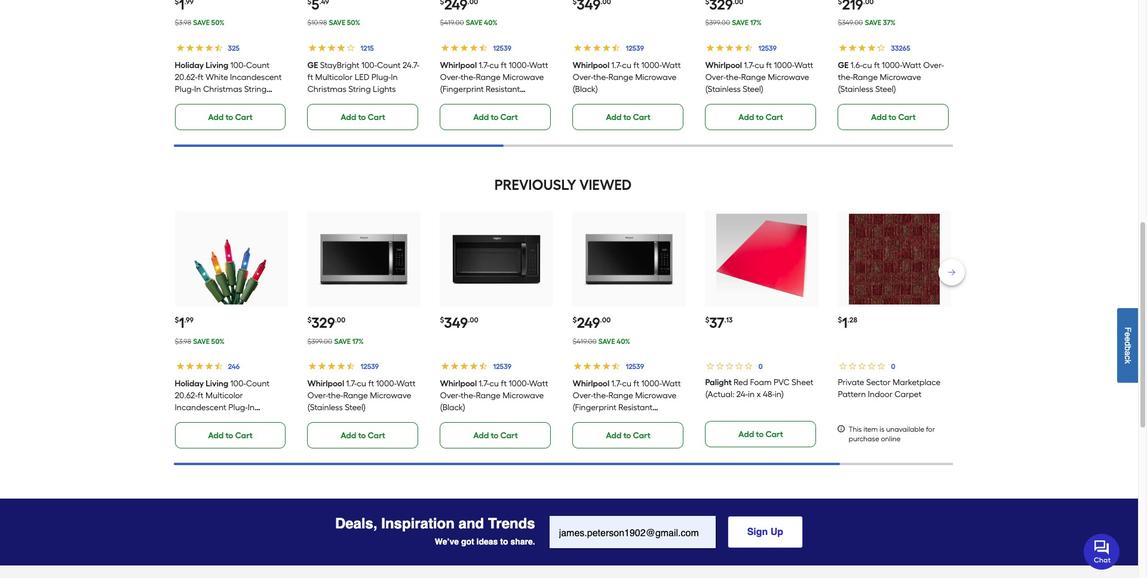Task type: vqa. For each thing, say whether or not it's contained in the screenshot.


Task type: describe. For each thing, give the bounding box(es) containing it.
Email Address email field
[[550, 516, 716, 549]]

previously viewed heading
[[174, 173, 953, 197]]

add to cart link inside 1 'list item'
[[175, 423, 286, 449]]

0 vertical spatial 1.7-cu ft 1000-watt over-the-range microwave (black)
[[573, 60, 681, 94]]

$ 1 .99
[[175, 314, 194, 332]]

d
[[1124, 342, 1133, 346]]

add for 2nd 1 'list item' from right
[[208, 431, 224, 441]]

private sector marketplace pattern indoor carpet
[[838, 378, 941, 400]]

add for the 329 list item
[[341, 431, 356, 441]]

whirlpool 1.7-cu ft 1000-watt over-the-range microwave (fingerprint resistant stainless steel) image
[[584, 214, 675, 305]]

100-count 20.62-ft multicolor incandescent plug-in christmas string lights
[[175, 379, 270, 425]]

$399.00 save 17% inside the 329 list item
[[308, 338, 364, 346]]

purchase
[[849, 435, 880, 444]]

$399.00 save 17% inside list item
[[706, 19, 762, 27]]

lights inside the staybright 100-count 24.7- ft multicolor led plug-in christmas string lights
[[373, 84, 396, 94]]

save inside the 329 list item
[[334, 338, 351, 346]]

$3.98 for 100-count 20.62-ft multicolor incandescent plug-in christmas string lights
[[175, 338, 191, 346]]

$349.00
[[838, 19, 863, 27]]

steel) inside 249 list item
[[608, 415, 629, 425]]

1 horizontal spatial $399.00
[[706, 19, 731, 27]]

$ for $ 1 .99
[[175, 316, 179, 325]]

$3.98 save 50% for 100-count 20.62-ft white incandescent plug-in christmas string lights
[[175, 19, 225, 27]]

add to cart for 2nd 1 'list item' from right
[[208, 431, 253, 441]]

$3.98 save 50% for 100-count 20.62-ft multicolor incandescent plug-in christmas string lights
[[175, 338, 225, 346]]

add to cart link inside 349 list item
[[440, 423, 551, 449]]

staybright 100-count 24.7- ft multicolor led plug-in christmas string lights
[[308, 60, 420, 94]]

lights for 100-count 20.62-ft multicolor incandescent plug-in christmas string lights
[[240, 415, 263, 425]]

indoor
[[868, 390, 893, 400]]

48-
[[763, 390, 775, 400]]

holiday living 100-count 20.62-ft multicolor incandescent plug-in christmas string lights image
[[186, 214, 277, 305]]

$10.98 save 50%
[[308, 19, 360, 27]]

1.7-cu ft 1000-watt over-the-range microwave (fingerprint resistant stainless steel) inside list item
[[440, 60, 548, 106]]

count for 100-count 20.62-ft white incandescent plug-in christmas string lights
[[246, 60, 270, 71]]

watt inside 249 list item
[[662, 379, 681, 389]]

1 horizontal spatial (stainless
[[706, 84, 741, 94]]

add to cart for 37 list item
[[739, 430, 784, 440]]

microwave inside 1.6-cu ft 1000-watt over- the-range microwave (stainless steel)
[[880, 72, 922, 82]]

cu inside 1.6-cu ft 1000-watt over- the-range microwave (stainless steel)
[[863, 60, 872, 71]]

marketplace
[[893, 378, 941, 388]]

we've
[[435, 537, 459, 547]]

to for 349 list item at the left of page
[[491, 431, 499, 441]]

up
[[771, 527, 784, 538]]

$3.98 for 100-count 20.62-ft white incandescent plug-in christmas string lights
[[175, 19, 191, 27]]

0 horizontal spatial $419.00 save 40%
[[440, 19, 498, 27]]

deals, inspiration and trends we've got ideas to share.
[[335, 516, 535, 547]]

$ for $ 329 .00
[[308, 316, 312, 325]]

1.7-cu ft 1000-watt over-the-range microwave (fingerprint resistant stainless steel) inside 249 list item
[[573, 379, 681, 425]]

cart inside 1 'list item'
[[235, 431, 253, 441]]

to for list item containing holiday living
[[226, 112, 233, 123]]

0 vertical spatial (black)
[[573, 84, 598, 94]]

red
[[734, 378, 748, 388]]

the- inside the 329 list item
[[328, 391, 343, 401]]

foam
[[751, 378, 772, 388]]

2 1 list item from the left
[[838, 212, 952, 448]]

(stainless inside the 329 list item
[[308, 403, 343, 413]]

cu inside 249 list item
[[622, 379, 632, 389]]

add for second list item from the right
[[739, 112, 755, 123]]

add to cart for the 329 list item
[[341, 431, 385, 441]]

ft inside 1.6-cu ft 1000-watt over- the-range microwave (stainless steel)
[[874, 60, 880, 71]]

50% for multicolor
[[211, 338, 225, 346]]

plug- for 100-count 20.62-ft white incandescent plug-in christmas string lights
[[175, 84, 194, 94]]

1000- inside 249 list item
[[642, 379, 662, 389]]

$ for $ 1 .28
[[838, 316, 842, 325]]

249
[[577, 314, 600, 332]]

2 e from the top
[[1124, 337, 1133, 342]]

$ 1 .28
[[838, 314, 858, 332]]

$399.00 inside the 329 list item
[[308, 338, 332, 346]]

329 list item
[[308, 212, 421, 449]]

1.7-cu ft 1000-watt over-the-range microwave (black) inside 349 list item
[[440, 379, 548, 413]]

add to cart link inside 37 list item
[[706, 421, 817, 448]]

ft inside 249 list item
[[634, 379, 640, 389]]

100- for 100-count 20.62-ft multicolor incandescent plug-in christmas string lights
[[230, 379, 246, 389]]

1 1 list item from the left
[[175, 212, 288, 449]]

microwave inside 249 list item
[[636, 391, 677, 401]]

item
[[864, 426, 878, 434]]

1 for $ 1 .28
[[842, 314, 848, 332]]

whirlpool inside the 329 list item
[[308, 379, 344, 389]]

$ for $ 37 .13
[[706, 316, 710, 325]]

holiday living for multicolor
[[175, 379, 229, 389]]

steel) inside 1.6-cu ft 1000-watt over- the-range microwave (stainless steel)
[[876, 84, 897, 94]]

incandescent for white
[[230, 72, 282, 82]]

string inside the staybright 100-count 24.7- ft multicolor led plug-in christmas string lights
[[349, 84, 371, 94]]

string for 100-count 20.62-ft multicolor incandescent plug-in christmas string lights
[[216, 415, 238, 425]]

$ 37 .13
[[706, 314, 733, 332]]

christmas inside the staybright 100-count 24.7- ft multicolor led plug-in christmas string lights
[[308, 84, 347, 94]]

this
[[849, 426, 862, 434]]

share.
[[511, 537, 535, 547]]

white
[[206, 72, 228, 82]]

in inside the staybright 100-count 24.7- ft multicolor led plug-in christmas string lights
[[391, 72, 398, 82]]

$10.98
[[308, 19, 327, 27]]

a
[[1124, 351, 1133, 356]]

cu inside 349 list item
[[490, 379, 499, 389]]

private
[[838, 378, 865, 388]]

staybright
[[320, 60, 360, 71]]

$ 329 .00
[[308, 314, 346, 332]]

cu inside the 329 list item
[[357, 379, 366, 389]]

1.7- inside the 329 list item
[[346, 379, 357, 389]]

plug- inside the staybright 100-count 24.7- ft multicolor led plug-in christmas string lights
[[372, 72, 391, 82]]

ideas
[[477, 537, 498, 547]]

$419.00 inside 249 list item
[[573, 338, 597, 346]]

349
[[444, 314, 468, 332]]

christmas for 100-count 20.62-ft multicolor incandescent plug-in christmas string lights
[[175, 415, 214, 425]]

(fingerprint inside 249 list item
[[573, 403, 617, 413]]

in for 100-count 20.62-ft multicolor incandescent plug-in christmas string lights
[[248, 403, 255, 413]]

1 horizontal spatial 17%
[[751, 19, 762, 27]]

multicolor inside 100-count 20.62-ft multicolor incandescent plug-in christmas string lights
[[206, 391, 243, 401]]

add to cart for 3rd list item
[[474, 112, 518, 123]]

and
[[459, 516, 484, 533]]

to for second list item from the right
[[756, 112, 764, 123]]

over- inside 249 list item
[[573, 391, 594, 401]]

$ 349 .00
[[440, 314, 479, 332]]

viewed
[[580, 176, 632, 194]]

cart inside the 329 list item
[[368, 431, 385, 441]]

save inside 249 list item
[[599, 338, 615, 346]]

f e e d b a c k button
[[1118, 308, 1139, 383]]

x
[[757, 390, 761, 400]]

add for list item containing holiday living
[[208, 112, 224, 123]]

stainless inside 249 list item
[[573, 415, 606, 425]]

24-
[[737, 390, 748, 400]]

1.7- inside 349 list item
[[479, 379, 490, 389]]

red foam pvc sheet (actual: 24-in x 48-in)
[[706, 378, 814, 400]]

for
[[927, 426, 935, 434]]

40% inside 249 list item
[[617, 338, 631, 346]]

palight
[[706, 378, 732, 388]]

range inside 249 list item
[[609, 391, 634, 401]]

watt inside the 329 list item
[[397, 379, 416, 389]]

range inside the 329 list item
[[343, 391, 368, 401]]

.13
[[725, 316, 733, 325]]

previously viewed
[[495, 176, 632, 194]]

24.7-
[[403, 60, 420, 71]]

$419.00 save 40% inside 249 list item
[[573, 338, 631, 346]]

(stainless inside 1.6-cu ft 1000-watt over- the-range microwave (stainless steel)
[[838, 84, 874, 94]]

add for 349 list item at the left of page
[[474, 431, 489, 441]]

.28
[[848, 316, 858, 325]]

1.7-cu ft 1000-watt over-the-range microwave (stainless steel) inside the 329 list item
[[308, 379, 416, 413]]

$349.00 save 37%
[[838, 19, 896, 27]]

f e e d b a c k
[[1124, 327, 1133, 364]]

pattern
[[838, 390, 866, 400]]

private sector marketplace pattern indoor carpet link
[[838, 378, 941, 400]]

add for 3rd list item
[[474, 112, 489, 123]]

.99
[[184, 316, 194, 325]]

add to cart link inside 249 list item
[[573, 423, 684, 449]]

ft inside 349 list item
[[501, 379, 507, 389]]

to inside deals, inspiration and trends we've got ideas to share.
[[500, 537, 508, 547]]

3 list item from the left
[[440, 0, 554, 130]]

resistant inside 249 list item
[[619, 403, 653, 413]]

holiday for 100-count 20.62-ft white incandescent plug-in christmas string lights
[[175, 60, 204, 71]]

6 list item from the left
[[838, 0, 952, 130]]

ft inside the 100-count 20.62-ft white incandescent plug-in christmas string lights
[[198, 72, 204, 82]]

online
[[881, 435, 901, 444]]

.00 for 349
[[468, 316, 479, 325]]

add for 1st list item from right
[[872, 112, 887, 123]]

cart inside 249 list item
[[633, 431, 651, 441]]

microwave inside 349 list item
[[503, 391, 544, 401]]

over- inside 1.6-cu ft 1000-watt over- the-range microwave (stainless steel)
[[924, 60, 945, 71]]

steel) inside the 329 list item
[[345, 403, 366, 413]]

carpet
[[895, 390, 922, 400]]

.00 for 249
[[600, 316, 611, 325]]

sheet
[[792, 378, 814, 388]]

20.62- for multicolor
[[175, 391, 198, 401]]

100- for 100-count 20.62-ft white incandescent plug-in christmas string lights
[[230, 60, 246, 71]]

list item containing holiday living
[[175, 0, 288, 130]]

in for 100-count 20.62-ft white incandescent plug-in christmas string lights
[[194, 84, 201, 94]]

range inside 1.6-cu ft 1000-watt over- the-range microwave (stainless steel)
[[853, 72, 878, 82]]

100-count 20.62-ft white incandescent plug-in christmas string lights
[[175, 60, 282, 106]]

1.7- inside 249 list item
[[612, 379, 622, 389]]

deals,
[[335, 516, 378, 533]]

chat invite button image
[[1084, 534, 1121, 570]]

living for white
[[206, 60, 229, 71]]

ft inside the 329 list item
[[368, 379, 374, 389]]

this item is unavailable for purchase online
[[849, 426, 935, 444]]

count inside the staybright 100-count 24.7- ft multicolor led plug-in christmas string lights
[[377, 60, 401, 71]]

add for third list item from the right
[[606, 112, 622, 123]]

329
[[312, 314, 335, 332]]



Task type: locate. For each thing, give the bounding box(es) containing it.
whirlpool 1.7-cu ft 1000-watt over-the-range microwave (black) image
[[452, 214, 542, 305]]

2 $3.98 save 50% from the top
[[175, 338, 225, 346]]

0 vertical spatial $3.98
[[175, 19, 191, 27]]

1 ge from the left
[[308, 60, 318, 71]]

1.6-
[[851, 60, 863, 71]]

0 horizontal spatial (stainless
[[308, 403, 343, 413]]

add
[[208, 112, 224, 123], [341, 112, 356, 123], [474, 112, 489, 123], [606, 112, 622, 123], [739, 112, 755, 123], [872, 112, 887, 123], [739, 430, 755, 440], [208, 431, 224, 441], [341, 431, 356, 441], [474, 431, 489, 441], [606, 431, 622, 441]]

living for multicolor
[[206, 379, 229, 389]]

5 list item from the left
[[706, 0, 819, 130]]

e up b
[[1124, 337, 1133, 342]]

2 1 from the left
[[842, 314, 848, 332]]

to for third list item from the right
[[624, 112, 631, 123]]

0 horizontal spatial multicolor
[[206, 391, 243, 401]]

0 horizontal spatial plug-
[[175, 84, 194, 94]]

2 20.62- from the top
[[175, 391, 198, 401]]

2 $3.98 from the top
[[175, 338, 191, 346]]

0 vertical spatial $419.00 save 40%
[[440, 19, 498, 27]]

add to cart link
[[175, 104, 286, 130], [308, 104, 419, 130], [440, 104, 551, 130], [573, 104, 684, 130], [706, 104, 817, 130], [838, 104, 949, 130], [706, 421, 817, 448], [175, 423, 286, 449], [308, 423, 419, 449], [440, 423, 551, 449], [573, 423, 684, 449]]

undefined private sector marketplace pattern indoor carpet image
[[850, 214, 941, 305]]

50% for white
[[211, 19, 225, 27]]

add to cart for 2nd list item from left
[[341, 112, 385, 123]]

0 horizontal spatial string
[[216, 415, 238, 425]]

$419.00 inside list item
[[440, 19, 464, 27]]

holiday for 100-count 20.62-ft multicolor incandescent plug-in christmas string lights
[[175, 379, 204, 389]]

add for 249 list item
[[606, 431, 622, 441]]

3 .00 from the left
[[600, 316, 611, 325]]

the- inside 1.6-cu ft 1000-watt over- the-range microwave (stainless steel)
[[838, 72, 854, 82]]

1000-
[[509, 60, 529, 71], [642, 60, 662, 71], [774, 60, 795, 71], [882, 60, 903, 71], [376, 379, 397, 389], [509, 379, 529, 389], [642, 379, 662, 389]]

$ inside '$ 349 .00'
[[440, 316, 444, 325]]

100-
[[230, 60, 246, 71], [362, 60, 377, 71], [230, 379, 246, 389]]

$419.00 save 40%
[[440, 19, 498, 27], [573, 338, 631, 346]]

list item
[[175, 0, 288, 130], [308, 0, 421, 130], [440, 0, 554, 130], [573, 0, 686, 130], [706, 0, 819, 130], [838, 0, 952, 130]]

led
[[355, 72, 370, 82]]

0 vertical spatial (fingerprint
[[440, 84, 484, 94]]

0 horizontal spatial (black)
[[440, 403, 466, 413]]

the- inside 249 list item
[[594, 391, 609, 401]]

0 horizontal spatial $399.00
[[308, 338, 332, 346]]

to for 3rd list item
[[491, 112, 499, 123]]

100- inside the 100-count 20.62-ft white incandescent plug-in christmas string lights
[[230, 60, 246, 71]]

to for the 329 list item
[[358, 431, 366, 441]]

to for 249 list item
[[624, 431, 631, 441]]

1 horizontal spatial $419.00
[[573, 338, 597, 346]]

lights
[[373, 84, 396, 94], [175, 96, 198, 106], [240, 415, 263, 425]]

4 $ from the left
[[573, 316, 577, 325]]

string inside the 100-count 20.62-ft white incandescent plug-in christmas string lights
[[244, 84, 267, 94]]

0 vertical spatial $3.98 save 50%
[[175, 19, 225, 27]]

1 horizontal spatial $419.00 save 40%
[[573, 338, 631, 346]]

microwave
[[503, 72, 544, 82], [636, 72, 677, 82], [768, 72, 810, 82], [880, 72, 922, 82], [370, 391, 412, 401], [503, 391, 544, 401], [636, 391, 677, 401]]

1000- inside the 329 list item
[[376, 379, 397, 389]]

1 e from the top
[[1124, 332, 1133, 337]]

in inside the 100-count 20.62-ft white incandescent plug-in christmas string lights
[[194, 84, 201, 94]]

1.6-cu ft 1000-watt over- the-range microwave (stainless steel)
[[838, 60, 945, 94]]

to for 2nd 1 'list item' from right
[[226, 431, 233, 441]]

0 horizontal spatial (fingerprint
[[440, 84, 484, 94]]

palight red foam pvc sheet (actual: 24-in x 48-in) image
[[717, 214, 808, 305]]

1 vertical spatial $419.00 save 40%
[[573, 338, 631, 346]]

(black) inside 349 list item
[[440, 403, 466, 413]]

1.7-cu ft 1000-watt over-the-range microwave (black)
[[573, 60, 681, 94], [440, 379, 548, 413]]

in
[[391, 72, 398, 82], [194, 84, 201, 94], [248, 403, 255, 413]]

christmas for 100-count 20.62-ft white incandescent plug-in christmas string lights
[[203, 84, 242, 94]]

sign up form
[[550, 516, 803, 550]]

watt inside 1.6-cu ft 1000-watt over- the-range microwave (stainless steel)
[[903, 60, 922, 71]]

1 horizontal spatial string
[[244, 84, 267, 94]]

0 horizontal spatial lights
[[175, 96, 198, 106]]

ge for staybright 100-count 24.7- ft multicolor led plug-in christmas string lights
[[308, 60, 318, 71]]

steel)
[[743, 84, 764, 94], [876, 84, 897, 94], [475, 96, 496, 106], [345, 403, 366, 413], [608, 415, 629, 425]]

2 horizontal spatial .00
[[600, 316, 611, 325]]

0 horizontal spatial 40%
[[484, 19, 498, 27]]

add to cart for 349 list item at the left of page
[[474, 431, 518, 441]]

$3.98 save 50% inside 1 'list item'
[[175, 338, 225, 346]]

string inside 100-count 20.62-ft multicolor incandescent plug-in christmas string lights
[[216, 415, 238, 425]]

0 horizontal spatial 17%
[[352, 338, 364, 346]]

1 horizontal spatial in
[[248, 403, 255, 413]]

add to cart inside 37 list item
[[739, 430, 784, 440]]

save inside 1 'list item'
[[193, 338, 210, 346]]

add inside 249 list item
[[606, 431, 622, 441]]

add to cart link inside the 329 list item
[[308, 423, 419, 449]]

1.7-cu ft 1000-watt over-the-range microwave (fingerprint resistant stainless steel)
[[440, 60, 548, 106], [573, 379, 681, 425]]

1 horizontal spatial (black)
[[573, 84, 598, 94]]

count for 100-count 20.62-ft multicolor incandescent plug-in christmas string lights
[[246, 379, 270, 389]]

$3.98 inside 1 'list item'
[[175, 338, 191, 346]]

string for 100-count 20.62-ft white incandescent plug-in christmas string lights
[[244, 84, 267, 94]]

0 horizontal spatial $399.00 save 17%
[[308, 338, 364, 346]]

to inside 37 list item
[[756, 430, 764, 440]]

1 horizontal spatial stainless
[[573, 415, 606, 425]]

add inside the 329 list item
[[341, 431, 356, 441]]

0 vertical spatial multicolor
[[315, 72, 353, 82]]

cart inside 349 list item
[[501, 431, 518, 441]]

50%
[[211, 19, 225, 27], [347, 19, 360, 27], [211, 338, 225, 346]]

2 vertical spatial in
[[248, 403, 255, 413]]

2 vertical spatial plug-
[[228, 403, 248, 413]]

whirlpool inside 249 list item
[[573, 379, 610, 389]]

sign up button
[[728, 516, 803, 549]]

1 vertical spatial $3.98 save 50%
[[175, 338, 225, 346]]

1 list item
[[175, 212, 288, 449], [838, 212, 952, 448]]

2 vertical spatial lights
[[240, 415, 263, 425]]

4 list item from the left
[[573, 0, 686, 130]]

$3.98 inside list item
[[175, 19, 191, 27]]

0 horizontal spatial 1.7-cu ft 1000-watt over-the-range microwave (black)
[[440, 379, 548, 413]]

0 horizontal spatial ge
[[308, 60, 318, 71]]

add to cart for second list item from the right
[[739, 112, 784, 123]]

cu
[[490, 60, 499, 71], [622, 60, 632, 71], [755, 60, 765, 71], [863, 60, 872, 71], [357, 379, 366, 389], [490, 379, 499, 389], [622, 379, 632, 389]]

add to cart for third list item from the right
[[606, 112, 651, 123]]

1 vertical spatial 1.7-cu ft 1000-watt over-the-range microwave (stainless steel)
[[308, 379, 416, 413]]

0 vertical spatial $419.00
[[440, 19, 464, 27]]

1 vertical spatial incandescent
[[175, 403, 226, 413]]

multicolor inside the staybright 100-count 24.7- ft multicolor led plug-in christmas string lights
[[315, 72, 353, 82]]

1 holiday living from the top
[[175, 60, 229, 71]]

count
[[246, 60, 270, 71], [377, 60, 401, 71], [246, 379, 270, 389]]

the- inside 349 list item
[[461, 391, 476, 401]]

$ 249 .00
[[573, 314, 611, 332]]

0 vertical spatial 20.62-
[[175, 72, 198, 82]]

1 horizontal spatial multicolor
[[315, 72, 353, 82]]

.00 for 329
[[335, 316, 346, 325]]

$3.98
[[175, 19, 191, 27], [175, 338, 191, 346]]

christmas inside 100-count 20.62-ft multicolor incandescent plug-in christmas string lights
[[175, 415, 214, 425]]

0 vertical spatial incandescent
[[230, 72, 282, 82]]

to inside 349 list item
[[491, 431, 499, 441]]

17% inside the 329 list item
[[352, 338, 364, 346]]

0 horizontal spatial 1 list item
[[175, 212, 288, 449]]

2 ge from the left
[[838, 60, 849, 71]]

2 horizontal spatial plug-
[[372, 72, 391, 82]]

got
[[461, 537, 474, 547]]

add inside 37 list item
[[739, 430, 755, 440]]

count inside 100-count 20.62-ft multicolor incandescent plug-in christmas string lights
[[246, 379, 270, 389]]

count inside the 100-count 20.62-ft white incandescent plug-in christmas string lights
[[246, 60, 270, 71]]

to for 2nd list item from left
[[358, 112, 366, 123]]

0 horizontal spatial .00
[[335, 316, 346, 325]]

incandescent inside the 100-count 20.62-ft white incandescent plug-in christmas string lights
[[230, 72, 282, 82]]

ge for 1.6-cu ft 1000-watt over- the-range microwave (stainless steel)
[[838, 60, 849, 71]]

0 vertical spatial 1.7-cu ft 1000-watt over-the-range microwave (fingerprint resistant stainless steel)
[[440, 60, 548, 106]]

0 vertical spatial holiday living
[[175, 60, 229, 71]]

1 vertical spatial resistant
[[619, 403, 653, 413]]

holiday living for white
[[175, 60, 229, 71]]

1 vertical spatial plug-
[[175, 84, 194, 94]]

50% inside 1 'list item'
[[211, 338, 225, 346]]

0 horizontal spatial resistant
[[486, 84, 520, 94]]

f
[[1124, 327, 1133, 332]]

holiday
[[175, 60, 204, 71], [175, 379, 204, 389]]

sign
[[748, 527, 768, 538]]

1 list item from the left
[[175, 0, 288, 130]]

1 .00 from the left
[[335, 316, 346, 325]]

microwave inside the 329 list item
[[370, 391, 412, 401]]

living
[[206, 60, 229, 71], [206, 379, 229, 389]]

2 list item from the left
[[308, 0, 421, 130]]

christmas
[[203, 84, 242, 94], [308, 84, 347, 94], [175, 415, 214, 425]]

to for 37 list item
[[756, 430, 764, 440]]

2 $ from the left
[[308, 316, 312, 325]]

whirlpool 1.7-cu ft 1000-watt over-the-range microwave (stainless steel) image
[[319, 214, 410, 305]]

add to cart
[[208, 112, 253, 123], [341, 112, 385, 123], [474, 112, 518, 123], [606, 112, 651, 123], [739, 112, 784, 123], [872, 112, 916, 123], [739, 430, 784, 440], [208, 431, 253, 441], [341, 431, 385, 441], [474, 431, 518, 441], [606, 431, 651, 441]]

add to cart inside the 329 list item
[[341, 431, 385, 441]]

plug- inside 100-count 20.62-ft multicolor incandescent plug-in christmas string lights
[[228, 403, 248, 413]]

1 horizontal spatial .00
[[468, 316, 479, 325]]

plug-
[[372, 72, 391, 82], [175, 84, 194, 94], [228, 403, 248, 413]]

0 horizontal spatial 1.7-cu ft 1000-watt over-the-range microwave (fingerprint resistant stainless steel)
[[440, 60, 548, 106]]

0 vertical spatial stainless
[[440, 96, 473, 106]]

5 $ from the left
[[706, 316, 710, 325]]

cart inside 37 list item
[[766, 430, 784, 440]]

ft inside the staybright 100-count 24.7- ft multicolor led plug-in christmas string lights
[[308, 72, 313, 82]]

1 vertical spatial $419.00
[[573, 338, 597, 346]]

1 horizontal spatial lights
[[240, 415, 263, 425]]

unavailable
[[887, 426, 925, 434]]

2 horizontal spatial lights
[[373, 84, 396, 94]]

.00 inside '$ 349 .00'
[[468, 316, 479, 325]]

1 vertical spatial 20.62-
[[175, 391, 198, 401]]

1 vertical spatial $399.00 save 17%
[[308, 338, 364, 346]]

2 living from the top
[[206, 379, 229, 389]]

1 vertical spatial 17%
[[352, 338, 364, 346]]

50% for ft
[[347, 19, 360, 27]]

lights for 100-count 20.62-ft white incandescent plug-in christmas string lights
[[175, 96, 198, 106]]

2 holiday living from the top
[[175, 379, 229, 389]]

$3.98 save 50% up 'white'
[[175, 19, 225, 27]]

1 1 from the left
[[179, 314, 184, 332]]

add to cart for list item containing holiday living
[[208, 112, 253, 123]]

add for 37 list item
[[739, 430, 755, 440]]

0 vertical spatial living
[[206, 60, 229, 71]]

1 horizontal spatial 1 list item
[[838, 212, 952, 448]]

1 vertical spatial $399.00
[[308, 338, 332, 346]]

1 horizontal spatial (fingerprint
[[573, 403, 617, 413]]

in inside 100-count 20.62-ft multicolor incandescent plug-in christmas string lights
[[248, 403, 255, 413]]

1 horizontal spatial 40%
[[617, 338, 631, 346]]

1 horizontal spatial incandescent
[[230, 72, 282, 82]]

$ inside $ 1 .99
[[175, 316, 179, 325]]

1 vertical spatial (fingerprint
[[573, 403, 617, 413]]

add for 2nd list item from left
[[341, 112, 356, 123]]

1 vertical spatial $3.98
[[175, 338, 191, 346]]

2 .00 from the left
[[468, 316, 479, 325]]

1 for $ 1 .99
[[179, 314, 184, 332]]

range
[[476, 72, 501, 82], [609, 72, 634, 82], [741, 72, 766, 82], [853, 72, 878, 82], [343, 391, 368, 401], [476, 391, 501, 401], [609, 391, 634, 401]]

$ inside $ 329 .00
[[308, 316, 312, 325]]

0 vertical spatial 40%
[[484, 19, 498, 27]]

1 vertical spatial multicolor
[[206, 391, 243, 401]]

1 horizontal spatial resistant
[[619, 403, 653, 413]]

add to cart for 1st list item from right
[[872, 112, 916, 123]]

incandescent for multicolor
[[175, 403, 226, 413]]

$ for $ 249 .00
[[573, 316, 577, 325]]

1 horizontal spatial 1.7-cu ft 1000-watt over-the-range microwave (black)
[[573, 60, 681, 94]]

1.7-
[[479, 60, 490, 71], [612, 60, 622, 71], [744, 60, 755, 71], [346, 379, 357, 389], [479, 379, 490, 389], [612, 379, 622, 389]]

3 $ from the left
[[440, 316, 444, 325]]

0 horizontal spatial in
[[194, 84, 201, 94]]

ft inside 100-count 20.62-ft multicolor incandescent plug-in christmas string lights
[[198, 391, 204, 401]]

e
[[1124, 332, 1133, 337], [1124, 337, 1133, 342]]

0 horizontal spatial 1
[[179, 314, 184, 332]]

1.7-cu ft 1000-watt over-the-range microwave (stainless steel)
[[706, 60, 814, 94], [308, 379, 416, 413]]

1 horizontal spatial 1.7-cu ft 1000-watt over-the-range microwave (stainless steel)
[[706, 60, 814, 94]]

incandescent
[[230, 72, 282, 82], [175, 403, 226, 413]]

(fingerprint inside list item
[[440, 84, 484, 94]]

the-
[[461, 72, 476, 82], [594, 72, 609, 82], [726, 72, 742, 82], [838, 72, 854, 82], [328, 391, 343, 401], [461, 391, 476, 401], [594, 391, 609, 401]]

pvc
[[774, 378, 790, 388]]

$ for $ 349 .00
[[440, 316, 444, 325]]

trends
[[488, 516, 535, 533]]

add to cart for 249 list item
[[606, 431, 651, 441]]

$ inside $ 249 .00
[[573, 316, 577, 325]]

range inside 349 list item
[[476, 391, 501, 401]]

17%
[[751, 19, 762, 27], [352, 338, 364, 346]]

1 vertical spatial holiday living
[[175, 379, 229, 389]]

2 horizontal spatial string
[[349, 84, 371, 94]]

1000- inside 1.6-cu ft 1000-watt over- the-range microwave (stainless steel)
[[882, 60, 903, 71]]

holiday inside 1 'list item'
[[175, 379, 204, 389]]

1 horizontal spatial 1.7-cu ft 1000-watt over-the-range microwave (fingerprint resistant stainless steel)
[[573, 379, 681, 425]]

1 vertical spatial stainless
[[573, 415, 606, 425]]

over- inside 349 list item
[[440, 391, 461, 401]]

ge
[[308, 60, 318, 71], [838, 60, 849, 71]]

plug- for 100-count 20.62-ft multicolor incandescent plug-in christmas string lights
[[228, 403, 248, 413]]

resistant
[[486, 84, 520, 94], [619, 403, 653, 413]]

k
[[1124, 360, 1133, 364]]

1000- inside 349 list item
[[509, 379, 529, 389]]

1 horizontal spatial $399.00 save 17%
[[706, 19, 762, 27]]

add to cart inside 1 'list item'
[[208, 431, 253, 441]]

to inside the 329 list item
[[358, 431, 366, 441]]

ft
[[501, 60, 507, 71], [634, 60, 640, 71], [767, 60, 772, 71], [874, 60, 880, 71], [198, 72, 204, 82], [308, 72, 313, 82], [368, 379, 374, 389], [501, 379, 507, 389], [634, 379, 640, 389], [198, 391, 204, 401]]

1 vertical spatial in
[[194, 84, 201, 94]]

1 $3.98 save 50% from the top
[[175, 19, 225, 27]]

1 vertical spatial 1.7-cu ft 1000-watt over-the-range microwave (fingerprint resistant stainless steel)
[[573, 379, 681, 425]]

stainless inside list item
[[440, 96, 473, 106]]

e up d
[[1124, 332, 1133, 337]]

watt inside 349 list item
[[529, 379, 548, 389]]

sign up
[[748, 527, 784, 538]]

is
[[880, 426, 885, 434]]

0 vertical spatial in
[[391, 72, 398, 82]]

cart
[[235, 112, 253, 123], [368, 112, 385, 123], [501, 112, 518, 123], [633, 112, 651, 123], [766, 112, 784, 123], [899, 112, 916, 123], [766, 430, 784, 440], [235, 431, 253, 441], [368, 431, 385, 441], [501, 431, 518, 441], [633, 431, 651, 441]]

1 vertical spatial 1.7-cu ft 1000-watt over-the-range microwave (black)
[[440, 379, 548, 413]]

1 20.62- from the top
[[175, 72, 198, 82]]

20.62- for white
[[175, 72, 198, 82]]

(fingerprint
[[440, 84, 484, 94], [573, 403, 617, 413]]

.00
[[335, 316, 346, 325], [468, 316, 479, 325], [600, 316, 611, 325]]

0 horizontal spatial stainless
[[440, 96, 473, 106]]

stainless
[[440, 96, 473, 106], [573, 415, 606, 425]]

20.62- inside the 100-count 20.62-ft white incandescent plug-in christmas string lights
[[175, 72, 198, 82]]

string
[[244, 84, 267, 94], [349, 84, 371, 94], [216, 415, 238, 425]]

previously
[[495, 176, 577, 194]]

$399.00 save 17%
[[706, 19, 762, 27], [308, 338, 364, 346]]

sector
[[867, 378, 891, 388]]

249 list item
[[573, 212, 686, 449]]

100- inside the staybright 100-count 24.7- ft multicolor led plug-in christmas string lights
[[362, 60, 377, 71]]

holiday living
[[175, 60, 229, 71], [175, 379, 229, 389]]

1 $ from the left
[[175, 316, 179, 325]]

0 horizontal spatial 1.7-cu ft 1000-watt over-the-range microwave (stainless steel)
[[308, 379, 416, 413]]

2 holiday from the top
[[175, 379, 204, 389]]

in
[[748, 390, 755, 400]]

100- inside 100-count 20.62-ft multicolor incandescent plug-in christmas string lights
[[230, 379, 246, 389]]

1 horizontal spatial 1
[[842, 314, 848, 332]]

plug- inside the 100-count 20.62-ft white incandescent plug-in christmas string lights
[[175, 84, 194, 94]]

1
[[179, 314, 184, 332], [842, 314, 848, 332]]

lights inside the 100-count 20.62-ft white incandescent plug-in christmas string lights
[[175, 96, 198, 106]]

$3.98 save 50% down .99
[[175, 338, 225, 346]]

to for 1st list item from right
[[889, 112, 897, 123]]

37%
[[883, 19, 896, 27]]

1 vertical spatial holiday
[[175, 379, 204, 389]]

save
[[193, 19, 210, 27], [329, 19, 346, 27], [466, 19, 483, 27], [732, 19, 749, 27], [865, 19, 882, 27], [193, 338, 210, 346], [334, 338, 351, 346], [599, 338, 615, 346]]

1 vertical spatial lights
[[175, 96, 198, 106]]

to
[[226, 112, 233, 123], [358, 112, 366, 123], [491, 112, 499, 123], [624, 112, 631, 123], [756, 112, 764, 123], [889, 112, 897, 123], [756, 430, 764, 440], [226, 431, 233, 441], [358, 431, 366, 441], [491, 431, 499, 441], [624, 431, 631, 441], [500, 537, 508, 547]]

watt
[[529, 60, 548, 71], [662, 60, 681, 71], [795, 60, 814, 71], [903, 60, 922, 71], [397, 379, 416, 389], [529, 379, 548, 389], [662, 379, 681, 389]]

ge left "1.6-"
[[838, 60, 849, 71]]

37 list item
[[706, 212, 819, 448]]

b
[[1124, 346, 1133, 351]]

2 horizontal spatial in
[[391, 72, 398, 82]]

6 $ from the left
[[838, 316, 842, 325]]

1 $3.98 from the top
[[175, 19, 191, 27]]

1 horizontal spatial ge
[[838, 60, 849, 71]]

whirlpool inside 349 list item
[[440, 379, 477, 389]]

0 vertical spatial 17%
[[751, 19, 762, 27]]

1 living from the top
[[206, 60, 229, 71]]

inspiration
[[382, 516, 455, 533]]

20.62- inside 100-count 20.62-ft multicolor incandescent plug-in christmas string lights
[[175, 391, 198, 401]]

0 vertical spatial lights
[[373, 84, 396, 94]]

0 vertical spatial resistant
[[486, 84, 520, 94]]

349 list item
[[440, 212, 554, 449]]

c
[[1124, 356, 1133, 360]]

(actual:
[[706, 390, 735, 400]]

40% inside list item
[[484, 19, 498, 27]]

1 vertical spatial 40%
[[617, 338, 631, 346]]

(stainless
[[706, 84, 741, 94], [838, 84, 874, 94], [308, 403, 343, 413]]

lights inside 100-count 20.62-ft multicolor incandescent plug-in christmas string lights
[[240, 415, 263, 425]]

2 horizontal spatial (stainless
[[838, 84, 874, 94]]

to inside 249 list item
[[624, 431, 631, 441]]

ge left staybright
[[308, 60, 318, 71]]

1 vertical spatial living
[[206, 379, 229, 389]]

$419.00
[[440, 19, 464, 27], [573, 338, 597, 346]]

in)
[[775, 390, 784, 400]]

over- inside the 329 list item
[[308, 391, 328, 401]]

0 vertical spatial holiday
[[175, 60, 204, 71]]

0 vertical spatial $399.00
[[706, 19, 731, 27]]

1 holiday from the top
[[175, 60, 204, 71]]

40%
[[484, 19, 498, 27], [617, 338, 631, 346]]

multicolor
[[315, 72, 353, 82], [206, 391, 243, 401]]

0 vertical spatial plug-
[[372, 72, 391, 82]]

0 vertical spatial 1.7-cu ft 1000-watt over-the-range microwave (stainless steel)
[[706, 60, 814, 94]]

37
[[710, 314, 725, 332]]



